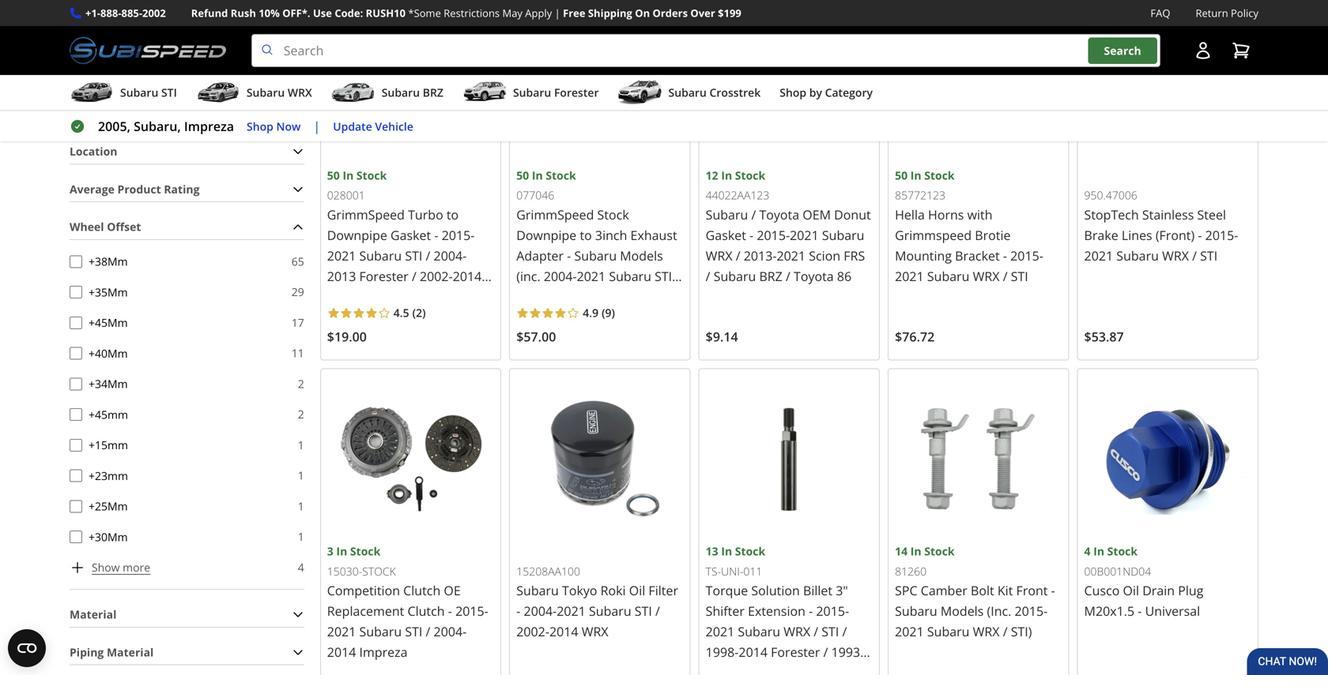 Task type: describe. For each thing, give the bounding box(es) containing it.
+38mm
[[89, 254, 128, 269]]

1 vertical spatial toyota
[[794, 268, 834, 285]]

+45mm
[[89, 315, 128, 330]]

1 horizontal spatial |
[[555, 6, 560, 20]]

2013- inside 13 in stock ts-uni-011 torque solution billet 3" shifter extension - 2015- 2021 subaru wrx / sti / 1998-2014 forester / 1993- 2014 impreza / 2013-
[[797, 665, 830, 676]]

in for hella horns with grimmspeed brotie mounting bracket  - 2015- 2021 subaru wrx / sti
[[910, 168, 921, 183]]

subaru down 3inch at the top
[[574, 247, 617, 264]]

9
[[605, 305, 611, 321]]

3"
[[836, 583, 848, 600]]

- inside 950.47006 stoptech stainless steel brake lines (front) - 2015- 2021 subaru wrx / sti
[[1198, 227, 1202, 244]]

13
[[706, 544, 718, 559]]

+35Mm button
[[70, 286, 82, 299]]

in for torque solution billet 3" shifter extension - 2015- 2021 subaru wrx / sti / 1998-2014 forester / 1993- 2014 impreza / 2013-
[[721, 544, 732, 559]]

subaru forester button
[[462, 78, 599, 110]]

$19.00
[[327, 329, 367, 346]]

1993-
[[831, 644, 864, 661]]

policy
[[1231, 6, 1258, 20]]

+34Mm button
[[70, 378, 82, 391]]

wrx inside 50 in stock 85772123 hella horns with grimmspeed brotie mounting bracket  - 2015- 2021 subaru wrx / sti
[[973, 268, 1000, 285]]

2002- inside 50 in stock 077046 grimmspeed stock downpipe to 3inch exhaust adapter - subaru models (inc. 2004-2021 subaru sti / 2002-2014 wrx)
[[516, 289, 549, 305]]

subaru down 15208aa100
[[516, 583, 559, 600]]

drain
[[1142, 583, 1175, 600]]

10%
[[259, 6, 280, 20]]

rush10
[[366, 6, 406, 20]]

use
[[313, 6, 332, 20]]

2013
[[327, 268, 356, 285]]

universal
[[1145, 603, 1200, 620]]

+25Mm button
[[70, 501, 82, 513]]

oil inside 4 in stock 00b001nd04 cusco oil drain plug m20x1.5 - universal
[[1123, 583, 1139, 600]]

average
[[70, 182, 115, 197]]

2015- inside 50 in stock 028001 grimmspeed turbo to downpipe gasket - 2015- 2021 subaru sti / 2004- 2013 forester / 2002-2014 impreza
[[442, 227, 475, 244]]

stock for hella horns with grimmspeed brotie mounting bracket  - 2015- 2021 subaru wrx / sti
[[924, 168, 955, 183]]

4.9
[[583, 305, 598, 321]]

free
[[563, 6, 585, 20]]

$199
[[718, 6, 741, 20]]

plug
[[1178, 583, 1203, 600]]

4.5
[[394, 305, 409, 321]]

bolt
[[971, 583, 994, 600]]

in for grimmspeed stock downpipe to 3inch exhaust adapter - subaru models (inc. 2004-2021 subaru sti / 2002-2014 wrx)
[[532, 168, 543, 183]]

grimmspeed turbo to downpipe gasket - 2015-2021 subaru sti / 2004-2013 forester / 2002-2014 impreza image
[[327, 0, 494, 167]]

2021 inside '14 in stock 81260 spc camber bolt kit front - subaru models (inc. 2015- 2021 subaru wrx / sti)'
[[895, 624, 924, 641]]

+30mm
[[89, 530, 128, 545]]

brake
[[1084, 227, 1118, 244]]

shop by category
[[780, 85, 873, 100]]

update vehicle button
[[333, 118, 413, 136]]

grimmspeed stock downpipe to 3inch exhaust adapter - subaru models (inc. 2004-2021 subaru sti / 2002-2014 wrx) image
[[516, 0, 684, 167]]

stock for grimmspeed stock downpipe to 3inch exhaust adapter - subaru models (inc. 2004-2021 subaru sti / 2002-2014 wrx)
[[546, 168, 576, 183]]

+1-
[[85, 6, 100, 20]]

+45mm button
[[70, 409, 82, 421]]

1 vertical spatial clutch
[[407, 603, 445, 620]]

downpipe inside 50 in stock 028001 grimmspeed turbo to downpipe gasket - 2015- 2021 subaru sti / 2004- 2013 forester / 2002-2014 impreza
[[327, 227, 387, 244]]

+40Mm button
[[70, 347, 82, 360]]

2021 inside 950.47006 stoptech stainless steel brake lines (front) - 2015- 2021 subaru wrx / sti
[[1084, 247, 1113, 264]]

show
[[92, 560, 120, 575]]

2002- inside 50 in stock 028001 grimmspeed turbo to downpipe gasket - 2015- 2021 subaru sti / 2004- 2013 forester / 2002-2014 impreza
[[420, 268, 453, 285]]

12
[[706, 168, 718, 183]]

4 for 4 in stock 00b001nd04 cusco oil drain plug m20x1.5 - universal
[[1084, 544, 1091, 559]]

subaru sti button
[[70, 78, 177, 110]]

17
[[292, 315, 304, 330]]

2013- inside 12 in stock 44022aa123 subaru / toyota oem donut gasket - 2015-2021 subaru wrx / 2013-2021 scion frs / subaru brz / toyota 86
[[744, 247, 777, 264]]

category
[[825, 85, 873, 100]]

/ inside 15208aa100 subaru tokyo roki oil filter - 2004-2021 subaru sti / 2002-2014 wrx
[[655, 603, 660, 620]]

subaru inside 13 in stock ts-uni-011 torque solution billet 3" shifter extension - 2015- 2021 subaru wrx / sti / 1998-2014 forester / 1993- 2014 impreza / 2013-
[[738, 624, 780, 641]]

stock up 3inch at the top
[[597, 206, 629, 223]]

to inside 50 in stock 028001 grimmspeed turbo to downpipe gasket - 2015- 2021 subaru sti / 2004- 2013 forester / 2002-2014 impreza
[[447, 206, 459, 223]]

to inside 50 in stock 077046 grimmspeed stock downpipe to 3inch exhaust adapter - subaru models (inc. 2004-2021 subaru sti / 2002-2014 wrx)
[[580, 227, 592, 244]]

sti)
[[1011, 624, 1032, 641]]

29
[[292, 285, 304, 300]]

1 for +25mm
[[298, 499, 304, 514]]

more
[[123, 560, 150, 575]]

hella horns with grimmspeed brotie mounting bracket  - 2015-2021 subaru wrx / sti image
[[895, 0, 1062, 167]]

with
[[967, 206, 992, 223]]

subaru down camber
[[927, 624, 970, 641]]

impreza inside 50 in stock 028001 grimmspeed turbo to downpipe gasket - 2015- 2021 subaru sti / 2004- 2013 forester / 2002-2014 impreza
[[327, 289, 375, 305]]

subaru up wrx)
[[609, 268, 651, 285]]

open widget image
[[8, 630, 46, 668]]

*some
[[408, 6, 441, 20]]

shop for shop now
[[247, 119, 273, 134]]

subaru wrx
[[247, 85, 312, 100]]

stainless
[[1142, 206, 1194, 223]]

wrx)
[[582, 289, 612, 305]]

update
[[333, 119, 372, 134]]

vehicle
[[375, 119, 413, 134]]

oem
[[803, 206, 831, 223]]

2021 left scion
[[777, 247, 806, 264]]

a subaru sti thumbnail image image
[[70, 81, 114, 104]]

- inside 12 in stock 44022aa123 subaru / toyota oem donut gasket - 2015-2021 subaru wrx / 2013-2021 scion frs / subaru brz / toyota 86
[[749, 227, 754, 244]]

subaru inside 50 in stock 85772123 hella horns with grimmspeed brotie mounting bracket  - 2015- 2021 subaru wrx / sti
[[927, 268, 970, 285]]

2014 inside 3 in stock 15030-stock competition clutch oe replacement clutch - 2015- 2021 subaru sti / 2004- 2014 impreza
[[327, 644, 356, 661]]

subaru wrx button
[[196, 78, 312, 110]]

2021 inside 50 in stock 85772123 hella horns with grimmspeed brotie mounting bracket  - 2015- 2021 subaru wrx / sti
[[895, 268, 924, 285]]

+23mm button
[[70, 470, 82, 483]]

forester inside 13 in stock ts-uni-011 torque solution billet 3" shifter extension - 2015- 2021 subaru wrx / sti / 1998-2014 forester / 1993- 2014 impreza / 2013-
[[771, 644, 820, 661]]

shipping
[[588, 6, 632, 20]]

show more button
[[70, 559, 150, 577]]

search input field
[[251, 34, 1160, 67]]

gasket inside 50 in stock 028001 grimmspeed turbo to downpipe gasket - 2015- 2021 subaru sti / 2004- 2013 forester / 2002-2014 impreza
[[391, 227, 431, 244]]

(front)
[[1156, 227, 1195, 244]]

14
[[895, 544, 908, 559]]

+45Mm button
[[70, 317, 82, 329]]

subaru sti
[[120, 85, 177, 100]]

subaru crosstrek button
[[618, 78, 761, 110]]

impreza inside 3 in stock 15030-stock competition clutch oe replacement clutch - 2015- 2021 subaru sti / 2004- 2014 impreza
[[359, 644, 408, 661]]

product
[[117, 182, 161, 197]]

subaru down spc
[[895, 603, 937, 620]]

subaru forester
[[513, 85, 599, 100]]

2 for +45mm
[[298, 407, 304, 422]]

1 for +30mm
[[298, 530, 304, 545]]

in for cusco oil drain plug m20x1.5 - universal
[[1093, 544, 1104, 559]]

00b001nd04
[[1084, 564, 1151, 579]]

cusco oil drain plug m20x1.5 - universal image
[[1084, 376, 1251, 543]]

m20x1.5
[[1084, 603, 1134, 620]]

frs
[[844, 247, 865, 264]]

0 vertical spatial 2
[[416, 305, 422, 321]]

sti inside 50 in stock 028001 grimmspeed turbo to downpipe gasket - 2015- 2021 subaru sti / 2004- 2013 forester / 2002-2014 impreza
[[405, 247, 422, 264]]

subaru inside dropdown button
[[668, 85, 707, 100]]

forester inside 50 in stock 028001 grimmspeed turbo to downpipe gasket - 2015- 2021 subaru sti / 2004- 2013 forester / 2002-2014 impreza
[[359, 268, 409, 285]]

stock for competition clutch oe replacement clutch - 2015- 2021 subaru sti / 2004- 2014 impreza
[[350, 544, 380, 559]]

subaru down roki
[[589, 603, 631, 620]]

forester inside dropdown button
[[554, 85, 599, 100]]

subaru right a subaru forester thumbnail image
[[513, 85, 551, 100]]

extension
[[748, 603, 805, 620]]

material inside dropdown button
[[70, 608, 116, 623]]

roki
[[601, 583, 626, 600]]

885-
[[121, 6, 142, 20]]

return policy
[[1196, 6, 1258, 20]]

stock for cusco oil drain plug m20x1.5 - universal
[[1107, 544, 1138, 559]]

on
[[635, 6, 650, 20]]

wheel
[[70, 219, 104, 234]]

- inside 3 in stock 15030-stock competition clutch oe replacement clutch - 2015- 2021 subaru sti / 2004- 2014 impreza
[[448, 603, 452, 620]]

grimmspeed
[[895, 227, 972, 244]]

a subaru wrx thumbnail image image
[[196, 81, 240, 104]]

spc camber bolt kit front - subaru models (inc. 2015-2021 subaru wrx / sti) image
[[895, 376, 1062, 543]]

sti inside 3 in stock 15030-stock competition clutch oe replacement clutch - 2015- 2021 subaru sti / 2004- 2014 impreza
[[405, 624, 422, 641]]

2014 down 1998-
[[706, 665, 735, 676]]

adapter
[[516, 247, 564, 264]]

) for forester
[[422, 305, 426, 321]]

stoptech stainless steel brake lines (front) - 2015-2021 subaru wrx / sti image
[[1084, 0, 1251, 167]]

2002
[[142, 6, 166, 20]]

stock for torque solution billet 3" shifter extension - 2015- 2021 subaru wrx / sti / 1998-2014 forester / 1993- 2014 impreza / 2013-
[[735, 544, 765, 559]]

donut
[[834, 206, 871, 223]]

1 for +15mm
[[298, 438, 304, 453]]

+15mm
[[89, 438, 128, 453]]

2014 inside 50 in stock 077046 grimmspeed stock downpipe to 3inch exhaust adapter - subaru models (inc. 2004-2021 subaru sti / 2002-2014 wrx)
[[549, 289, 578, 305]]

2014 inside 15208aa100 subaru tokyo roki oil filter - 2004-2021 subaru sti / 2002-2014 wrx
[[549, 624, 578, 641]]

solution
[[751, 583, 800, 600]]

/ inside 50 in stock 077046 grimmspeed stock downpipe to 3inch exhaust adapter - subaru models (inc. 2004-2021 subaru sti / 2002-2014 wrx)
[[675, 268, 680, 285]]

- inside 13 in stock ts-uni-011 torque solution billet 3" shifter extension - 2015- 2021 subaru wrx / sti / 1998-2014 forester / 1993- 2014 impreza / 2013-
[[809, 603, 813, 620]]

2004- inside 50 in stock 028001 grimmspeed turbo to downpipe gasket - 2015- 2021 subaru sti / 2004- 2013 forester / 2002-2014 impreza
[[434, 247, 467, 264]]

wheel offset
[[70, 219, 141, 234]]

competition
[[327, 583, 400, 600]]

shop by category button
[[780, 78, 873, 110]]

- inside '14 in stock 81260 spc camber bolt kit front - subaru models (inc. 2015- 2021 subaru wrx / sti)'
[[1051, 583, 1055, 600]]

1 for +23mm
[[298, 468, 304, 483]]

2021 inside 50 in stock 077046 grimmspeed stock downpipe to 3inch exhaust adapter - subaru models (inc. 2004-2021 subaru sti / 2002-2014 wrx)
[[577, 268, 606, 285]]

subaru up vehicle
[[382, 85, 420, 100]]

2005,
[[98, 118, 130, 135]]

subaru up $9.14
[[714, 268, 756, 285]]

shop now
[[247, 119, 301, 134]]

2015- inside 12 in stock 44022aa123 subaru / toyota oem donut gasket - 2015-2021 subaru wrx / 2013-2021 scion frs / subaru brz / toyota 86
[[757, 227, 790, 244]]



Task type: locate. For each thing, give the bounding box(es) containing it.
2014 down tokyo
[[549, 624, 578, 641]]

torque solution billet 3" shifter extension - 2015-2021 subaru wrx / sti / 1998-2014 forester / 1993-2014 impreza / 2013-2016 scion fr-s / 2013-2020 subaru brz / 2017-2019 toyota 86 image
[[706, 376, 873, 543]]

50 in stock 077046 grimmspeed stock downpipe to 3inch exhaust adapter - subaru models (inc. 2004-2021 subaru sti / 2002-2014 wrx)
[[516, 168, 680, 305]]

scion
[[809, 247, 840, 264]]

return policy link
[[1196, 5, 1258, 21]]

subaru inside 3 in stock 15030-stock competition clutch oe replacement clutch - 2015- 2021 subaru sti / 2004- 2014 impreza
[[359, 624, 402, 641]]

- down oe
[[448, 603, 452, 620]]

wrx down (front)
[[1162, 247, 1189, 264]]

sti inside 50 in stock 85772123 hella horns with grimmspeed brotie mounting bracket  - 2015- 2021 subaru wrx / sti
[[1011, 268, 1028, 285]]

2014 left 4.9
[[549, 289, 578, 305]]

subaru down search input "field"
[[668, 85, 707, 100]]

13 in stock ts-uni-011 torque solution billet 3" shifter extension - 2015- 2021 subaru wrx / sti / 1998-2014 forester / 1993- 2014 impreza / 2013-
[[706, 544, 864, 676]]

1 horizontal spatial grimmspeed
[[516, 206, 594, 223]]

0 horizontal spatial (
[[412, 305, 416, 321]]

0 vertical spatial |
[[555, 6, 560, 20]]

sti inside dropdown button
[[161, 85, 177, 100]]

- down 15208aa100
[[516, 603, 520, 620]]

shop inside 'dropdown button'
[[780, 85, 806, 100]]

sti inside 15208aa100 subaru tokyo roki oil filter - 2004-2021 subaru sti / 2002-2014 wrx
[[635, 603, 652, 620]]

+1-888-885-2002 link
[[85, 5, 166, 21]]

1 50 from the left
[[327, 168, 340, 183]]

50 up 028001
[[327, 168, 340, 183]]

2004- inside 50 in stock 077046 grimmspeed stock downpipe to 3inch exhaust adapter - subaru models (inc. 2004-2021 subaru sti / 2002-2014 wrx)
[[544, 268, 577, 285]]

2004- inside 3 in stock 15030-stock competition clutch oe replacement clutch - 2015- 2021 subaru sti / 2004- 2014 impreza
[[434, 624, 467, 641]]

1 gasket from the left
[[391, 227, 431, 244]]

1 horizontal spatial oil
[[1123, 583, 1139, 600]]

2002- down (inc.
[[516, 289, 549, 305]]

shop for shop by category
[[780, 85, 806, 100]]

0 horizontal spatial gasket
[[391, 227, 431, 244]]

models down the exhaust
[[620, 247, 663, 264]]

4 in stock 00b001nd04 cusco oil drain plug m20x1.5 - universal
[[1084, 544, 1203, 620]]

piping material
[[70, 645, 154, 660]]

subaru inside 50 in stock 028001 grimmspeed turbo to downpipe gasket - 2015- 2021 subaru sti / 2004- 2013 forester / 2002-2014 impreza
[[359, 247, 402, 264]]

0 vertical spatial material
[[70, 608, 116, 623]]

shop now link
[[247, 118, 301, 136]]

tokyo
[[562, 583, 597, 600]]

wrx
[[288, 85, 312, 100], [706, 247, 732, 264], [1162, 247, 1189, 264], [973, 268, 1000, 285], [582, 624, 608, 641], [973, 624, 1000, 641], [784, 624, 810, 641]]

2015- down 'steel'
[[1205, 227, 1238, 244]]

in for spc camber bolt kit front - subaru models (inc. 2015- 2021 subaru wrx / sti)
[[910, 544, 921, 559]]

2015- inside 13 in stock ts-uni-011 torque solution billet 3" shifter extension - 2015- 2021 subaru wrx / sti / 1998-2014 forester / 1993- 2014 impreza / 2013-
[[816, 603, 849, 620]]

2021 down mounting
[[895, 268, 924, 285]]

in right 12 at the right of the page
[[721, 168, 732, 183]]

wrx inside '14 in stock 81260 spc camber bolt kit front - subaru models (inc. 2015- 2021 subaru wrx / sti)'
[[973, 624, 1000, 641]]

$9.14
[[706, 329, 738, 346]]

50 up 077046 on the left of the page
[[516, 168, 529, 183]]

grimmspeed for downpipe
[[327, 206, 405, 223]]

downpipe down 028001
[[327, 227, 387, 244]]

$76.72
[[895, 329, 935, 346]]

- right front in the bottom of the page
[[1051, 583, 1055, 600]]

0 vertical spatial brz
[[423, 85, 443, 100]]

subaru up subaru, at top left
[[120, 85, 158, 100]]

50 up 85772123
[[895, 168, 908, 183]]

stock up 00b001nd04 on the bottom
[[1107, 544, 1138, 559]]

50 for hella horns with grimmspeed brotie mounting bracket  - 2015- 2021 subaru wrx / sti
[[895, 168, 908, 183]]

11
[[292, 346, 304, 361]]

( right 4.5
[[412, 305, 416, 321]]

toyota left oem
[[759, 206, 799, 223]]

0 horizontal spatial oil
[[629, 583, 645, 600]]

billet
[[803, 583, 832, 600]]

off*.
[[282, 6, 310, 20]]

1 horizontal spatial 50
[[516, 168, 529, 183]]

2021 up wrx)
[[577, 268, 606, 285]]

brz inside 12 in stock 44022aa123 subaru / toyota oem donut gasket - 2015-2021 subaru wrx / 2013-2021 scion frs / subaru brz / toyota 86
[[759, 268, 782, 285]]

wrx inside dropdown button
[[288, 85, 312, 100]]

+15mm button
[[70, 439, 82, 452]]

refund
[[191, 6, 228, 20]]

models inside '14 in stock 81260 spc camber bolt kit front - subaru models (inc. 2015- 2021 subaru wrx / sti)'
[[941, 603, 984, 620]]

( for subaru
[[602, 305, 605, 321]]

subaru up shop now
[[247, 85, 285, 100]]

12 in stock 44022aa123 subaru / toyota oem donut gasket - 2015-2021 subaru wrx / 2013-2021 scion frs / subaru brz / toyota 86
[[706, 168, 871, 285]]

2021 down oem
[[790, 227, 819, 244]]

44022aa123
[[706, 188, 769, 203]]

15208aa100
[[516, 564, 580, 579]]

50 for grimmspeed stock downpipe to 3inch exhaust adapter - subaru models (inc. 2004-2021 subaru sti / 2002-2014 wrx)
[[516, 168, 529, 183]]

888-
[[100, 6, 121, 20]]

1 ) from the left
[[422, 305, 426, 321]]

subaru down mounting
[[927, 268, 970, 285]]

grimmspeed down 077046 on the left of the page
[[516, 206, 594, 223]]

2021 up 2013
[[327, 247, 356, 264]]

1 vertical spatial brz
[[759, 268, 782, 285]]

cusco
[[1084, 583, 1120, 600]]

wrx up the now
[[288, 85, 312, 100]]

2004- down turbo
[[434, 247, 467, 264]]

3 in stock 15030-stock competition clutch oe replacement clutch - 2015- 2021 subaru sti / 2004- 2014 impreza
[[327, 544, 488, 661]]

2002-
[[420, 268, 453, 285], [516, 289, 549, 305], [516, 624, 549, 641]]

toyota
[[759, 206, 799, 223], [794, 268, 834, 285]]

lines
[[1122, 227, 1152, 244]]

011
[[743, 564, 762, 579]]

1 vertical spatial 2013-
[[797, 665, 830, 676]]

0 horizontal spatial models
[[620, 247, 663, 264]]

rating
[[164, 182, 200, 197]]

search button
[[1088, 37, 1157, 64]]

2015- inside '14 in stock 81260 spc camber bolt kit front - subaru models (inc. 2015- 2021 subaru wrx / sti)'
[[1015, 603, 1048, 620]]

stock up 077046 on the left of the page
[[546, 168, 576, 183]]

2 downpipe from the left
[[516, 227, 576, 244]]

stock for spc camber bolt kit front - subaru models (inc. 2015- 2021 subaru wrx / sti)
[[924, 544, 955, 559]]

stoptech
[[1084, 206, 1139, 223]]

subaru down 44022aa123
[[706, 206, 748, 223]]

wrx inside 950.47006 stoptech stainless steel brake lines (front) - 2015- 2021 subaru wrx / sti
[[1162, 247, 1189, 264]]

1
[[298, 438, 304, 453], [298, 468, 304, 483], [298, 499, 304, 514], [298, 530, 304, 545]]

brz inside dropdown button
[[423, 85, 443, 100]]

|
[[555, 6, 560, 20], [313, 118, 320, 135]]

0 horizontal spatial downpipe
[[327, 227, 387, 244]]

by
[[809, 85, 822, 100]]

models
[[620, 247, 663, 264], [941, 603, 984, 620]]

- inside 50 in stock 077046 grimmspeed stock downpipe to 3inch exhaust adapter - subaru models (inc. 2004-2021 subaru sti / 2002-2014 wrx)
[[567, 247, 571, 264]]

offset
[[107, 219, 141, 234]]

in inside 50 in stock 077046 grimmspeed stock downpipe to 3inch exhaust adapter - subaru models (inc. 2004-2021 subaru sti / 2002-2014 wrx)
[[532, 168, 543, 183]]

impreza down replacement
[[359, 644, 408, 661]]

downpipe up adapter
[[516, 227, 576, 244]]

brotie
[[975, 227, 1011, 244]]

front
[[1016, 583, 1048, 600]]

brz
[[423, 85, 443, 100], [759, 268, 782, 285]]

material up piping
[[70, 608, 116, 623]]

in inside 4 in stock 00b001nd04 cusco oil drain plug m20x1.5 - universal
[[1093, 544, 1104, 559]]

1 vertical spatial |
[[313, 118, 320, 135]]

)
[[422, 305, 426, 321], [611, 305, 615, 321]]

oil
[[629, 583, 645, 600], [1123, 583, 1139, 600]]

1 horizontal spatial brz
[[759, 268, 782, 285]]

wrx down extension
[[784, 624, 810, 641]]

0 vertical spatial clutch
[[403, 583, 441, 600]]

models inside 50 in stock 077046 grimmspeed stock downpipe to 3inch exhaust adapter - subaru models (inc. 2004-2021 subaru sti / 2002-2014 wrx)
[[620, 247, 663, 264]]

button image
[[1194, 41, 1213, 60]]

subaru inside 950.47006 stoptech stainless steel brake lines (front) - 2015- 2021 subaru wrx / sti
[[1116, 247, 1159, 264]]

in inside 50 in stock 85772123 hella horns with grimmspeed brotie mounting bracket  - 2015- 2021 subaru wrx / sti
[[910, 168, 921, 183]]

in for subaru / toyota oem donut gasket - 2015-2021 subaru wrx / 2013-2021 scion frs / subaru brz / toyota 86
[[721, 168, 732, 183]]

1 horizontal spatial 2013-
[[797, 665, 830, 676]]

0 horizontal spatial shop
[[247, 119, 273, 134]]

4 1 from the top
[[298, 530, 304, 545]]

50 inside 50 in stock 85772123 hella horns with grimmspeed brotie mounting bracket  - 2015- 2021 subaru wrx / sti
[[895, 168, 908, 183]]

- inside 15208aa100 subaru tokyo roki oil filter - 2004-2021 subaru sti / 2002-2014 wrx
[[516, 603, 520, 620]]

clutch left oe
[[403, 583, 441, 600]]

wrx inside 15208aa100 subaru tokyo roki oil filter - 2004-2021 subaru sti / 2002-2014 wrx
[[582, 624, 608, 641]]

2004- down oe
[[434, 624, 467, 641]]

competition clutch oe replacement clutch - 2015-2021 subaru sti / 2004-2014 impreza image
[[327, 376, 494, 543]]

impreza inside 13 in stock ts-uni-011 torque solution billet 3" shifter extension - 2015- 2021 subaru wrx / sti / 1998-2014 forester / 1993- 2014 impreza / 2013-
[[738, 665, 786, 676]]

ts-
[[706, 564, 721, 579]]

2021 down replacement
[[327, 624, 356, 641]]

sti inside 13 in stock ts-uni-011 torque solution billet 3" shifter extension - 2015- 2021 subaru wrx / sti / 1998-2014 forester / 1993- 2014 impreza / 2013-
[[822, 624, 839, 641]]

2015- down turbo
[[442, 227, 475, 244]]

3 1 from the top
[[298, 499, 304, 514]]

turbo
[[408, 206, 443, 223]]

hella
[[895, 206, 925, 223]]

0 vertical spatial models
[[620, 247, 663, 264]]

2 vertical spatial forester
[[771, 644, 820, 661]]

/ inside 3 in stock 15030-stock competition clutch oe replacement clutch - 2015- 2021 subaru sti / 2004- 2014 impreza
[[426, 624, 430, 641]]

2 50 from the left
[[516, 168, 529, 183]]

in inside 3 in stock 15030-stock competition clutch oe replacement clutch - 2015- 2021 subaru sti / 2004- 2014 impreza
[[336, 544, 347, 559]]

1 vertical spatial shop
[[247, 119, 273, 134]]

2021 inside 15208aa100 subaru tokyo roki oil filter - 2004-2021 subaru sti / 2002-2014 wrx
[[557, 603, 586, 620]]

2021 up 1998-
[[706, 624, 735, 641]]

1 horizontal spatial shop
[[780, 85, 806, 100]]

stock up 028001
[[356, 168, 387, 183]]

50 for grimmspeed turbo to downpipe gasket - 2015- 2021 subaru sti / 2004- 2013 forester / 2002-2014 impreza
[[327, 168, 340, 183]]

2014 left (inc.
[[453, 268, 482, 285]]

bracket
[[955, 247, 1000, 264]]

2013- left scion
[[744, 247, 777, 264]]

stock inside '14 in stock 81260 spc camber bolt kit front - subaru models (inc. 2015- 2021 subaru wrx / sti)'
[[924, 544, 955, 559]]

1 horizontal spatial )
[[611, 305, 615, 321]]

stock
[[356, 168, 387, 183], [546, 168, 576, 183], [924, 168, 955, 183], [735, 168, 765, 183], [597, 206, 629, 223], [350, 544, 380, 559], [924, 544, 955, 559], [735, 544, 765, 559], [1107, 544, 1138, 559]]

2 oil from the left
[[1123, 583, 1139, 600]]

subaru
[[120, 85, 158, 100], [247, 85, 285, 100], [382, 85, 420, 100], [513, 85, 551, 100], [668, 85, 707, 100], [706, 206, 748, 223], [822, 227, 864, 244], [359, 247, 402, 264], [574, 247, 617, 264], [1116, 247, 1159, 264], [609, 268, 651, 285], [927, 268, 970, 285], [714, 268, 756, 285], [516, 583, 559, 600], [589, 603, 631, 620], [895, 603, 937, 620], [359, 624, 402, 641], [927, 624, 970, 641], [738, 624, 780, 641]]

2015- inside 950.47006 stoptech stainless steel brake lines (front) - 2015- 2021 subaru wrx / sti
[[1205, 227, 1238, 244]]

faq
[[1151, 6, 1170, 20]]

toyota down scion
[[794, 268, 834, 285]]

subaru down lines
[[1116, 247, 1159, 264]]

to right turbo
[[447, 206, 459, 223]]

in up 077046 on the left of the page
[[532, 168, 543, 183]]

50 inside 50 in stock 028001 grimmspeed turbo to downpipe gasket - 2015- 2021 subaru sti / 2004- 2013 forester / 2002-2014 impreza
[[327, 168, 340, 183]]

in up 85772123
[[910, 168, 921, 183]]

2015-
[[442, 227, 475, 244], [757, 227, 790, 244], [1205, 227, 1238, 244], [1010, 247, 1043, 264], [455, 603, 488, 620], [1015, 603, 1048, 620], [816, 603, 849, 620]]

shop left the now
[[247, 119, 273, 134]]

in inside '14 in stock 81260 spc camber bolt kit front - subaru models (inc. 2015- 2021 subaru wrx / sti)'
[[910, 544, 921, 559]]

in right 14
[[910, 544, 921, 559]]

| right the now
[[313, 118, 320, 135]]

1 grimmspeed from the left
[[327, 206, 405, 223]]

impreza
[[184, 118, 234, 135], [327, 289, 375, 305], [359, 644, 408, 661], [738, 665, 786, 676]]

2 vertical spatial 2002-
[[516, 624, 549, 641]]

| left free
[[555, 6, 560, 20]]

gasket down 44022aa123
[[706, 227, 746, 244]]

clutch
[[403, 583, 441, 600], [407, 603, 445, 620]]

a subaru brz thumbnail image image
[[331, 81, 375, 104]]

+25mm
[[89, 499, 128, 514]]

to
[[447, 206, 459, 223], [580, 227, 592, 244]]

2002- up 4.5 ( 2 )
[[420, 268, 453, 285]]

1 oil from the left
[[629, 583, 645, 600]]

- right the m20x1.5
[[1138, 603, 1142, 620]]

1 vertical spatial material
[[107, 645, 154, 660]]

a subaru crosstrek thumbnail image image
[[618, 81, 662, 104]]

in right 3
[[336, 544, 347, 559]]

shop
[[780, 85, 806, 100], [247, 119, 273, 134]]

wrx inside 13 in stock ts-uni-011 torque solution billet 3" shifter extension - 2015- 2021 subaru wrx / sti / 1998-2014 forester / 1993- 2014 impreza / 2013-
[[784, 624, 810, 641]]

brz left a subaru forester thumbnail image
[[423, 85, 443, 100]]

2015- down front in the bottom of the page
[[1015, 603, 1048, 620]]

(
[[412, 305, 416, 321], [602, 305, 605, 321]]

stock
[[362, 564, 396, 579]]

1 vertical spatial 2002-
[[516, 289, 549, 305]]

950.47006
[[1084, 188, 1137, 203]]

grimmspeed inside 50 in stock 077046 grimmspeed stock downpipe to 3inch exhaust adapter - subaru models (inc. 2004-2021 subaru sti / 2002-2014 wrx)
[[516, 206, 594, 223]]

2015- down 3"
[[816, 603, 849, 620]]

- inside 50 in stock 85772123 hella horns with grimmspeed brotie mounting bracket  - 2015- 2021 subaru wrx / sti
[[1003, 247, 1007, 264]]

3 50 from the left
[[895, 168, 908, 183]]

wrx down the (inc.
[[973, 624, 1000, 641]]

50 in stock 028001 grimmspeed turbo to downpipe gasket - 2015- 2021 subaru sti / 2004- 2013 forester / 2002-2014 impreza
[[327, 168, 482, 305]]

piping material button
[[70, 641, 304, 665]]

2015- down oe
[[455, 603, 488, 620]]

1 horizontal spatial downpipe
[[516, 227, 576, 244]]

0 vertical spatial to
[[447, 206, 459, 223]]

- inside 4 in stock 00b001nd04 cusco oil drain plug m20x1.5 - universal
[[1138, 603, 1142, 620]]

4 up 00b001nd04 on the bottom
[[1084, 544, 1091, 559]]

2 grimmspeed from the left
[[516, 206, 594, 223]]

0 horizontal spatial 50
[[327, 168, 340, 183]]

0 vertical spatial shop
[[780, 85, 806, 100]]

sti inside 50 in stock 077046 grimmspeed stock downpipe to 3inch exhaust adapter - subaru models (inc. 2004-2021 subaru sti / 2002-2014 wrx)
[[655, 268, 672, 285]]

- down 'steel'
[[1198, 227, 1202, 244]]

0 horizontal spatial )
[[422, 305, 426, 321]]

4 left 15030-
[[298, 560, 304, 575]]

forester down extension
[[771, 644, 820, 661]]

2 horizontal spatial forester
[[771, 644, 820, 661]]

grimmspeed for to
[[516, 206, 594, 223]]

2 ) from the left
[[611, 305, 615, 321]]

0 horizontal spatial brz
[[423, 85, 443, 100]]

2 horizontal spatial 50
[[895, 168, 908, 183]]

in for competition clutch oe replacement clutch - 2015- 2021 subaru sti / 2004- 2014 impreza
[[336, 544, 347, 559]]

camber
[[921, 583, 967, 600]]

refund rush 10% off*. use code: rush10 *some restrictions may apply | free shipping on orders over $199
[[191, 6, 741, 20]]

stock for subaru / toyota oem donut gasket - 2015-2021 subaru wrx / 2013-2021 scion frs / subaru brz / toyota 86
[[735, 168, 765, 183]]

2021 down tokyo
[[557, 603, 586, 620]]

+38Mm button
[[70, 256, 82, 268]]

/
[[751, 206, 756, 223], [426, 247, 430, 264], [736, 247, 740, 264], [1192, 247, 1197, 264], [412, 268, 416, 285], [675, 268, 680, 285], [1003, 268, 1008, 285], [706, 268, 710, 285], [786, 268, 790, 285], [655, 603, 660, 620], [426, 624, 430, 641], [1003, 624, 1008, 641], [814, 624, 818, 641], [842, 624, 847, 641], [823, 644, 828, 661], [789, 665, 794, 676]]

subaru down donut
[[822, 227, 864, 244]]

85772123
[[895, 188, 945, 203]]

stock inside 13 in stock ts-uni-011 torque solution billet 3" shifter extension - 2015- 2021 subaru wrx / sti / 1998-2014 forester / 1993- 2014 impreza / 2013-
[[735, 544, 765, 559]]

2002- down 15208aa100
[[516, 624, 549, 641]]

piping
[[70, 645, 104, 660]]

1 downpipe from the left
[[327, 227, 387, 244]]

1 horizontal spatial gasket
[[706, 227, 746, 244]]

forester up 4.5
[[359, 268, 409, 285]]

1 vertical spatial forester
[[359, 268, 409, 285]]

0 vertical spatial forester
[[554, 85, 599, 100]]

wheel offset button
[[70, 215, 304, 239]]

downpipe inside 50 in stock 077046 grimmspeed stock downpipe to 3inch exhaust adapter - subaru models (inc. 2004-2021 subaru sti / 2002-2014 wrx)
[[516, 227, 576, 244]]

oil down 00b001nd04 on the bottom
[[1123, 583, 1139, 600]]

stock inside 4 in stock 00b001nd04 cusco oil drain plug m20x1.5 - universal
[[1107, 544, 1138, 559]]

2015- inside 3 in stock 15030-stock competition clutch oe replacement clutch - 2015- 2021 subaru sti / 2004- 2014 impreza
[[455, 603, 488, 620]]

50 inside 50 in stock 077046 grimmspeed stock downpipe to 3inch exhaust adapter - subaru models (inc. 2004-2021 subaru sti / 2002-2014 wrx)
[[516, 168, 529, 183]]

models down camber
[[941, 603, 984, 620]]

4 inside 4 in stock 00b001nd04 cusco oil drain plug m20x1.5 - universal
[[1084, 544, 1091, 559]]

in for grimmspeed turbo to downpipe gasket - 2015- 2021 subaru sti / 2004- 2013 forester / 2002-2014 impreza
[[343, 168, 354, 183]]

brz left 86
[[759, 268, 782, 285]]

stock inside 50 in stock 85772123 hella horns with grimmspeed brotie mounting bracket  - 2015- 2021 subaru wrx / sti
[[924, 168, 955, 183]]

2002- inside 15208aa100 subaru tokyo roki oil filter - 2004-2021 subaru sti / 2002-2014 wrx
[[516, 624, 549, 641]]

2021 inside 3 in stock 15030-stock competition clutch oe replacement clutch - 2015- 2021 subaru sti / 2004- 2014 impreza
[[327, 624, 356, 641]]

2
[[416, 305, 422, 321], [298, 377, 304, 392], [298, 407, 304, 422]]

wrx inside 12 in stock 44022aa123 subaru / toyota oem donut gasket - 2015-2021 subaru wrx / 2013-2021 scion frs / subaru brz / toyota 86
[[706, 247, 732, 264]]

- down 44022aa123
[[749, 227, 754, 244]]

2021 inside 50 in stock 028001 grimmspeed turbo to downpipe gasket - 2015- 2021 subaru sti / 2004- 2013 forester / 2002-2014 impreza
[[327, 247, 356, 264]]

sti inside 950.47006 stoptech stainless steel brake lines (front) - 2015- 2021 subaru wrx / sti
[[1200, 247, 1218, 264]]

2004- inside 15208aa100 subaru tokyo roki oil filter - 2004-2021 subaru sti / 2002-2014 wrx
[[524, 603, 557, 620]]

0 vertical spatial 2002-
[[420, 268, 453, 285]]

a subaru forester thumbnail image image
[[462, 81, 507, 104]]

oil right roki
[[629, 583, 645, 600]]

2 1 from the top
[[298, 468, 304, 483]]

1 vertical spatial 2
[[298, 377, 304, 392]]

2015- inside 50 in stock 85772123 hella horns with grimmspeed brotie mounting bracket  - 2015- 2021 subaru wrx / sti
[[1010, 247, 1043, 264]]

1 horizontal spatial models
[[941, 603, 984, 620]]

$57.00
[[516, 329, 556, 346]]

stock inside 50 in stock 028001 grimmspeed turbo to downpipe gasket - 2015- 2021 subaru sti / 2004- 2013 forester / 2002-2014 impreza
[[356, 168, 387, 183]]

stock up 011
[[735, 544, 765, 559]]

2 gasket from the left
[[706, 227, 746, 244]]

- down billet
[[809, 603, 813, 620]]

15030-
[[327, 564, 362, 579]]

/ inside 50 in stock 85772123 hella horns with grimmspeed brotie mounting bracket  - 2015- 2021 subaru wrx / sti
[[1003, 268, 1008, 285]]

+30Mm button
[[70, 531, 82, 544]]

1 ( from the left
[[412, 305, 416, 321]]

subispeed logo image
[[70, 34, 226, 67]]

2 vertical spatial 2
[[298, 407, 304, 422]]

2021 down spc
[[895, 624, 924, 641]]

2 ( from the left
[[602, 305, 605, 321]]

- down 'brotie'
[[1003, 247, 1007, 264]]

wrx down 44022aa123
[[706, 247, 732, 264]]

) for subaru
[[611, 305, 615, 321]]

2004- down adapter
[[544, 268, 577, 285]]

2021 inside 13 in stock ts-uni-011 torque solution billet 3" shifter extension - 2015- 2021 subaru wrx / sti / 1998-2014 forester / 1993- 2014 impreza / 2013-
[[706, 624, 735, 641]]

0 horizontal spatial to
[[447, 206, 459, 223]]

14 in stock 81260 spc camber bolt kit front - subaru models (inc. 2015- 2021 subaru wrx / sti)
[[895, 544, 1055, 641]]

material inside dropdown button
[[107, 645, 154, 660]]

0 horizontal spatial grimmspeed
[[327, 206, 405, 223]]

- inside 50 in stock 028001 grimmspeed turbo to downpipe gasket - 2015- 2021 subaru sti / 2004- 2013 forester / 2002-2014 impreza
[[434, 227, 438, 244]]

subaru down replacement
[[359, 624, 402, 641]]

gasket inside 12 in stock 44022aa123 subaru / toyota oem donut gasket - 2015-2021 subaru wrx / 2013-2021 scion frs / subaru brz / toyota 86
[[706, 227, 746, 244]]

in inside 13 in stock ts-uni-011 torque solution billet 3" shifter extension - 2015- 2021 subaru wrx / sti / 1998-2014 forester / 1993- 2014 impreza / 2013-
[[721, 544, 732, 559]]

0 horizontal spatial 2013-
[[744, 247, 777, 264]]

in inside 12 in stock 44022aa123 subaru / toyota oem donut gasket - 2015-2021 subaru wrx / 2013-2021 scion frs / subaru brz / toyota 86
[[721, 168, 732, 183]]

1 vertical spatial 4
[[298, 560, 304, 575]]

0 vertical spatial 2013-
[[744, 247, 777, 264]]

0 vertical spatial 4
[[1084, 544, 1091, 559]]

1 horizontal spatial to
[[580, 227, 592, 244]]

0 horizontal spatial 4
[[298, 560, 304, 575]]

subaru tokyo roki oil filter - 2004-2021 subaru sti / 2002-2014 wrx image
[[516, 376, 684, 543]]

in up 028001
[[343, 168, 354, 183]]

1 horizontal spatial 4
[[1084, 544, 1091, 559]]

/ inside 950.47006 stoptech stainless steel brake lines (front) - 2015- 2021 subaru wrx / sti
[[1192, 247, 1197, 264]]

2014 down extension
[[739, 644, 768, 661]]

- right adapter
[[567, 247, 571, 264]]

1 horizontal spatial (
[[602, 305, 605, 321]]

( for forester
[[412, 305, 416, 321]]

0 horizontal spatial |
[[313, 118, 320, 135]]

1 1 from the top
[[298, 438, 304, 453]]

shifter
[[706, 603, 745, 620]]

stock up the 81260
[[924, 544, 955, 559]]

impreza down 1998-
[[738, 665, 786, 676]]

0 horizontal spatial forester
[[359, 268, 409, 285]]

steel
[[1197, 206, 1226, 223]]

2 for +34mm
[[298, 377, 304, 392]]

wrx down tokyo
[[582, 624, 608, 641]]

2014 inside 50 in stock 028001 grimmspeed turbo to downpipe gasket - 2015- 2021 subaru sti / 2004- 2013 forester / 2002-2014 impreza
[[453, 268, 482, 285]]

028001
[[327, 188, 365, 203]]

subaru / toyota oem donut  gasket - 2015-2021 subaru wrx / 2013-2021 scion frs / subaru brz / toyota 86 image
[[706, 0, 873, 167]]

grimmspeed down 028001
[[327, 206, 405, 223]]

average product rating button
[[70, 177, 304, 202]]

1 horizontal spatial forester
[[554, 85, 599, 100]]

1 vertical spatial to
[[580, 227, 592, 244]]

0 vertical spatial toyota
[[759, 206, 799, 223]]

wrx down bracket
[[973, 268, 1000, 285]]

horns
[[928, 206, 964, 223]]

/ inside '14 in stock 81260 spc camber bolt kit front - subaru models (inc. 2015- 2021 subaru wrx / sti)'
[[1003, 624, 1008, 641]]

grimmspeed inside 50 in stock 028001 grimmspeed turbo to downpipe gasket - 2015- 2021 subaru sti / 2004- 2013 forester / 2002-2014 impreza
[[327, 206, 405, 223]]

1 vertical spatial models
[[941, 603, 984, 620]]

4 for 4
[[298, 560, 304, 575]]

sti
[[161, 85, 177, 100], [405, 247, 422, 264], [1200, 247, 1218, 264], [655, 268, 672, 285], [1011, 268, 1028, 285], [635, 603, 652, 620], [405, 624, 422, 641], [822, 624, 839, 641]]

stock for grimmspeed turbo to downpipe gasket - 2015- 2021 subaru sti / 2004- 2013 forester / 2002-2014 impreza
[[356, 168, 387, 183]]

+34mm
[[89, 377, 128, 392]]

3inch
[[595, 227, 627, 244]]

(inc.
[[987, 603, 1011, 620]]

impreza down 2013
[[327, 289, 375, 305]]

2015- down 44022aa123
[[757, 227, 790, 244]]

stock inside 12 in stock 44022aa123 subaru / toyota oem donut gasket - 2015-2021 subaru wrx / 2013-2021 scion frs / subaru brz / toyota 86
[[735, 168, 765, 183]]

2014 down replacement
[[327, 644, 356, 661]]

impreza up location dropdown button
[[184, 118, 234, 135]]

shop left by
[[780, 85, 806, 100]]

oil inside 15208aa100 subaru tokyo roki oil filter - 2004-2021 subaru sti / 2002-2014 wrx
[[629, 583, 645, 600]]



Task type: vqa. For each thing, say whether or not it's contained in the screenshot.
rightmost the request.
no



